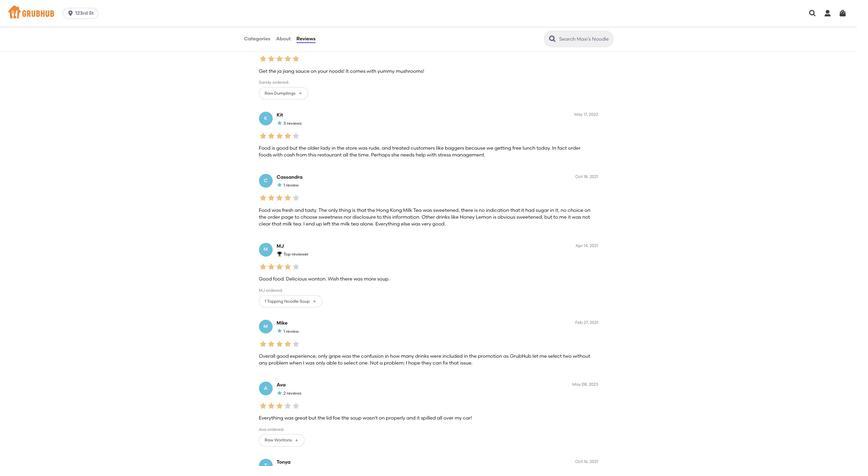Task type: locate. For each thing, give the bounding box(es) containing it.
food inside food was fresh and tasty. the only thing is that the hong kong milk tea was sweetened,  there is no indication that it had sugar in it, no choice on the order page to choose sweetness nor disclosure to this information. other drinks like honey lemon is obvious sweetened, but to me it was not clear that milk tea. i end up left the milk tea alone. everything else was very good.
[[259, 208, 271, 213]]

1 1 review from the top
[[283, 183, 299, 188]]

1 horizontal spatial me
[[559, 214, 567, 220]]

that down "included"
[[449, 361, 459, 366]]

lemon
[[476, 214, 492, 220]]

2 horizontal spatial on
[[584, 208, 590, 213]]

and for kit
[[382, 145, 391, 151]]

star icon image
[[259, 55, 267, 63], [267, 55, 275, 63], [275, 55, 283, 63], [283, 55, 292, 63], [292, 55, 300, 63], [277, 120, 282, 126], [259, 132, 267, 140], [267, 132, 275, 140], [275, 132, 283, 140], [283, 132, 292, 140], [292, 132, 300, 140], [277, 182, 282, 188], [259, 194, 267, 202], [267, 194, 275, 202], [275, 194, 283, 202], [283, 194, 292, 202], [292, 194, 300, 202], [259, 263, 267, 271], [267, 263, 275, 271], [275, 263, 283, 271], [283, 263, 292, 271], [292, 263, 300, 271], [277, 329, 282, 334], [259, 340, 267, 348], [267, 340, 275, 348], [275, 340, 283, 348], [283, 340, 292, 348], [292, 340, 300, 348], [277, 391, 282, 396], [259, 402, 267, 411], [267, 402, 275, 411], [275, 402, 283, 411], [283, 402, 292, 411], [292, 402, 300, 411]]

0 vertical spatial like
[[436, 145, 444, 151]]

may left 17,
[[574, 112, 583, 117]]

0 vertical spatial there
[[461, 208, 473, 213]]

1 horizontal spatial drinks
[[436, 214, 450, 220]]

1 vertical spatial there
[[340, 277, 352, 282]]

everything was great but the lid foe the soup wasn't on properly and it spilled all over my car!
[[259, 416, 472, 422]]

was down experience;
[[305, 361, 315, 366]]

reviews up the great
[[287, 391, 301, 396]]

gripe
[[329, 354, 341, 360]]

is
[[272, 145, 275, 151], [352, 208, 355, 213], [474, 208, 478, 213], [493, 214, 496, 220]]

0 horizontal spatial this
[[308, 152, 316, 158]]

2021 right 14,
[[590, 243, 598, 248]]

1 horizontal spatial mj
[[277, 243, 284, 249]]

select left one.
[[344, 361, 358, 366]]

and right properly
[[406, 416, 416, 422]]

good up the cash in the top of the page
[[276, 145, 288, 151]]

1 vertical spatial everything
[[259, 416, 283, 422]]

it,
[[555, 208, 559, 213]]

left
[[323, 221, 331, 227]]

1 review down mike in the bottom left of the page
[[283, 329, 299, 334]]

this
[[308, 152, 316, 158], [383, 214, 391, 220]]

1 vertical spatial plus icon image
[[313, 300, 317, 304]]

oct left 16,
[[575, 460, 583, 465]]

main navigation navigation
[[0, 0, 857, 27]]

2 vertical spatial reviews
[[287, 391, 301, 396]]

may
[[574, 112, 583, 117], [572, 383, 581, 387]]

store
[[346, 145, 357, 151]]

page
[[281, 214, 294, 220]]

m for mike
[[264, 324, 268, 330]]

that
[[357, 208, 366, 213], [510, 208, 520, 213], [272, 221, 281, 227], [449, 361, 459, 366]]

0 vertical spatial food
[[259, 145, 271, 151]]

0 horizontal spatial no
[[479, 208, 485, 213]]

order right fact at the top of page
[[568, 145, 581, 151]]

with left the cash in the top of the page
[[273, 152, 283, 158]]

2021 for overall good experience; only gripe was the confusion in how many drinks were included in the promotion as grubhub let me select two without any problem when i was only able to select one. not a problem; i hope they can fix that issue.
[[590, 321, 598, 325]]

0 vertical spatial review
[[286, 183, 299, 188]]

cash
[[284, 152, 295, 158]]

2 raw from the top
[[265, 438, 273, 443]]

k
[[264, 116, 267, 121]]

1 vertical spatial me
[[539, 354, 547, 360]]

sauce
[[295, 68, 310, 74]]

1 food from the top
[[259, 145, 271, 151]]

1 vertical spatial ava
[[259, 428, 266, 432]]

0 vertical spatial mj
[[277, 243, 284, 249]]

the right foe
[[341, 416, 349, 422]]

like
[[436, 145, 444, 151], [451, 214, 459, 220]]

only up the able
[[318, 354, 328, 360]]

reviews for kit
[[287, 121, 302, 126]]

oct 16, 2021
[[575, 460, 598, 465]]

1 vertical spatial like
[[451, 214, 459, 220]]

order inside food was fresh and tasty. the only thing is that the hong kong milk tea was sweetened,  there is no indication that it had sugar in it, no choice on the order page to choose sweetness nor disclosure to this information. other drinks like honey lemon is obvious sweetened, but to me it was not clear that milk tea. i end up left the milk tea alone. everything else was very good.
[[268, 214, 280, 220]]

may left the 08,
[[572, 383, 581, 387]]

and right fresh
[[295, 208, 304, 213]]

1 reviews from the top
[[287, 44, 301, 49]]

overall good experience; only gripe was the confusion in how many drinks were included in the promotion as grubhub let me select two without any problem when i was only able to select one. not a problem; i hope they can fix that issue.
[[259, 354, 590, 366]]

raw
[[265, 91, 273, 96], [265, 438, 273, 443]]

as
[[503, 354, 509, 360]]

get the ja jiang sauce on your noods!  it comes with yummy mushrooms!
[[259, 68, 424, 74]]

2 milk from the left
[[340, 221, 350, 227]]

was right else
[[411, 221, 420, 227]]

2021 right 16,
[[590, 460, 598, 465]]

1 horizontal spatial and
[[382, 145, 391, 151]]

1 horizontal spatial select
[[548, 354, 562, 360]]

with right comes
[[367, 68, 376, 74]]

2 review from the top
[[286, 329, 299, 334]]

1 vertical spatial but
[[544, 214, 552, 220]]

0 horizontal spatial drinks
[[415, 354, 429, 360]]

sugar
[[536, 208, 549, 213]]

3 2021 from the top
[[590, 321, 598, 325]]

good.
[[432, 221, 446, 227]]

is inside food is good but the older lady in the store was rude, and treated customers like baggers  because we getting free lunch today. in fact order foods with cash from this restaurant all the time. perhaps she needs help with stress management.
[[272, 145, 275, 151]]

was inside food is good but the older lady in the store was rude, and treated customers like baggers  because we getting free lunch today. in fact order foods with cash from this restaurant all the time. perhaps she needs help with stress management.
[[358, 145, 368, 151]]

noodle
[[284, 299, 299, 304]]

and for ava
[[406, 416, 416, 422]]

0 vertical spatial drinks
[[436, 214, 450, 220]]

1 vertical spatial all
[[437, 416, 442, 422]]

foe
[[333, 416, 340, 422]]

0 vertical spatial oct
[[575, 174, 583, 179]]

1 raw from the top
[[265, 91, 273, 96]]

0 vertical spatial all
[[343, 152, 348, 158]]

0 horizontal spatial me
[[539, 354, 547, 360]]

may 17, 2022
[[574, 112, 598, 117]]

1 review for cassandra
[[283, 183, 299, 188]]

review
[[286, 183, 299, 188], [286, 329, 299, 334]]

c
[[264, 178, 268, 184]]

ordered: up topping
[[266, 288, 283, 293]]

123rd
[[75, 10, 88, 16]]

0 vertical spatial sandy
[[277, 35, 291, 41]]

comes
[[350, 68, 365, 74]]

food inside food is good but the older lady in the store was rude, and treated customers like baggers  because we getting free lunch today. in fact order foods with cash from this restaurant all the time. perhaps she needs help with stress management.
[[259, 145, 271, 151]]

rude,
[[369, 145, 381, 151]]

2 vertical spatial ordered:
[[267, 428, 284, 432]]

1 horizontal spatial like
[[451, 214, 459, 220]]

sweetened, up good.
[[433, 208, 460, 213]]

0 vertical spatial but
[[290, 145, 298, 151]]

good up problem
[[276, 354, 289, 360]]

to inside overall good experience; only gripe was the confusion in how many drinks were included in the promotion as grubhub let me select two without any problem when i was only able to select one. not a problem; i hope they can fix that issue.
[[338, 361, 343, 366]]

food up clear
[[259, 208, 271, 213]]

mj up "trophy icon"
[[277, 243, 284, 249]]

about button
[[276, 27, 291, 51]]

review down mike in the bottom left of the page
[[286, 329, 299, 334]]

1 2021 from the top
[[590, 174, 598, 179]]

had
[[525, 208, 535, 213]]

in left it,
[[550, 208, 554, 213]]

1 vertical spatial 1
[[265, 299, 266, 304]]

the down the store
[[349, 152, 357, 158]]

was up time.
[[358, 145, 368, 151]]

alone.
[[360, 221, 374, 227]]

0 horizontal spatial on
[[311, 68, 317, 74]]

2 horizontal spatial svg image
[[823, 9, 832, 17]]

0 horizontal spatial sweetened,
[[433, 208, 460, 213]]

1 review from the top
[[286, 183, 299, 188]]

1 horizontal spatial milk
[[340, 221, 350, 227]]

Search Maxi's Noodle search field
[[559, 36, 611, 42]]

spilled
[[421, 416, 436, 422]]

choose
[[301, 214, 317, 220]]

2 horizontal spatial it
[[568, 214, 571, 220]]

0 vertical spatial ava
[[277, 383, 286, 388]]

it left had
[[521, 208, 524, 213]]

sandy for sandy ordered:
[[259, 80, 271, 85]]

plus icon image inside 1 topping noodle soup button
[[313, 300, 317, 304]]

plus icon image for jiang
[[298, 91, 302, 96]]

2 food from the top
[[259, 208, 271, 213]]

mj for mj
[[277, 243, 284, 249]]

ava right a
[[277, 383, 286, 388]]

0 horizontal spatial sandy
[[259, 80, 271, 85]]

sandy down get
[[259, 80, 271, 85]]

1 horizontal spatial everything
[[375, 221, 400, 227]]

food
[[259, 145, 271, 151], [259, 208, 271, 213]]

everything down hong
[[375, 221, 400, 227]]

kit
[[277, 112, 283, 118]]

cassandra
[[277, 174, 303, 180]]

1 vertical spatial review
[[286, 329, 299, 334]]

2 1 review from the top
[[283, 329, 299, 334]]

1 horizontal spatial ava
[[277, 383, 286, 388]]

3 reviews from the top
[[287, 391, 301, 396]]

0 vertical spatial ordered:
[[272, 80, 289, 85]]

2021
[[590, 174, 598, 179], [590, 243, 598, 248], [590, 321, 598, 325], [590, 460, 598, 465]]

0 vertical spatial 1 review
[[283, 183, 299, 188]]

but up the cash in the top of the page
[[290, 145, 298, 151]]

0 vertical spatial everything
[[375, 221, 400, 227]]

the up disclosure
[[367, 208, 375, 213]]

1 vertical spatial raw
[[265, 438, 273, 443]]

0 vertical spatial 2 reviews
[[283, 44, 301, 49]]

with right help
[[427, 152, 437, 158]]

0 horizontal spatial with
[[273, 152, 283, 158]]

1 review down cassandra
[[283, 183, 299, 188]]

categories button
[[244, 27, 271, 51]]

1 vertical spatial oct
[[575, 460, 583, 465]]

the left the store
[[337, 145, 344, 151]]

and inside food is good but the older lady in the store was rude, and treated customers like baggers  because we getting free lunch today. in fact order foods with cash from this restaurant all the time. perhaps she needs help with stress management.
[[382, 145, 391, 151]]

0 horizontal spatial everything
[[259, 416, 283, 422]]

plus icon image inside raw dumplings button
[[298, 91, 302, 96]]

0 vertical spatial and
[[382, 145, 391, 151]]

grubhub
[[510, 354, 531, 360]]

1 vertical spatial 2 reviews
[[283, 391, 301, 396]]

issue.
[[460, 361, 473, 366]]

1 vertical spatial on
[[584, 208, 590, 213]]

0 horizontal spatial ava
[[259, 428, 266, 432]]

i
[[303, 221, 305, 227], [303, 361, 304, 366], [406, 361, 407, 366]]

1 down mike in the bottom left of the page
[[283, 329, 285, 334]]

1 for cassandra
[[283, 183, 285, 188]]

with
[[367, 68, 376, 74], [273, 152, 283, 158], [427, 152, 437, 158]]

2 reviews from the top
[[287, 121, 302, 126]]

1 vertical spatial ordered:
[[266, 288, 283, 293]]

today.
[[536, 145, 551, 151]]

0 vertical spatial this
[[308, 152, 316, 158]]

there right the wish
[[340, 277, 352, 282]]

disclosure
[[352, 214, 376, 220]]

ordered: up raw dumplings
[[272, 80, 289, 85]]

1 vertical spatial sweetened,
[[517, 214, 543, 220]]

that up disclosure
[[357, 208, 366, 213]]

reviewer
[[292, 252, 309, 257]]

m left "trophy icon"
[[264, 247, 268, 253]]

raw down 'sandy ordered:'
[[265, 91, 273, 96]]

that up obvious
[[510, 208, 520, 213]]

this inside food was fresh and tasty. the only thing is that the hong kong milk tea was sweetened,  there is no indication that it had sugar in it, no choice on the order page to choose sweetness nor disclosure to this information. other drinks like honey lemon is obvious sweetened, but to me it was not clear that milk tea. i end up left the milk tea alone. everything else was very good.
[[383, 214, 391, 220]]

good inside food is good but the older lady in the store was rude, and treated customers like baggers  because we getting free lunch today. in fact order foods with cash from this restaurant all the time. perhaps she needs help with stress management.
[[276, 145, 288, 151]]

1 vertical spatial only
[[318, 354, 328, 360]]

svg image
[[808, 9, 817, 17], [823, 9, 832, 17], [67, 10, 74, 17]]

2021 right 18,
[[590, 174, 598, 179]]

but right the great
[[309, 416, 316, 422]]

restaurant
[[317, 152, 342, 158]]

like inside food is good but the older lady in the store was rude, and treated customers like baggers  because we getting free lunch today. in fact order foods with cash from this restaurant all the time. perhaps she needs help with stress management.
[[436, 145, 444, 151]]

review for cassandra
[[286, 183, 299, 188]]

and up perhaps
[[382, 145, 391, 151]]

1 m from the top
[[264, 247, 268, 253]]

123rd st button
[[63, 8, 101, 19]]

all left 'over'
[[437, 416, 442, 422]]

2 horizontal spatial and
[[406, 416, 416, 422]]

reviews down about
[[287, 44, 301, 49]]

in up restaurant
[[332, 145, 336, 151]]

but
[[290, 145, 298, 151], [544, 214, 552, 220], [309, 416, 316, 422]]

123rd st
[[75, 10, 94, 16]]

2 vertical spatial on
[[379, 416, 385, 422]]

management.
[[452, 152, 485, 158]]

without
[[573, 354, 590, 360]]

2 down about
[[283, 44, 286, 49]]

oct for tonya
[[575, 460, 583, 465]]

1 review
[[283, 183, 299, 188], [283, 329, 299, 334]]

is up foods
[[272, 145, 275, 151]]

search icon image
[[548, 35, 556, 43]]

food for food was fresh and tasty. the only thing is that the hong kong milk tea was sweetened,  there is no indication that it had sugar in it, no choice on the order page to choose sweetness nor disclosure to this information. other drinks like honey lemon is obvious sweetened, but to me it was not clear that milk tea. i end up left the milk tea alone. everything else was very good.
[[259, 208, 271, 213]]

sandy for sandy
[[277, 35, 291, 41]]

ava for ava
[[277, 383, 286, 388]]

is up lemon
[[474, 208, 478, 213]]

0 horizontal spatial like
[[436, 145, 444, 151]]

1 vertical spatial sandy
[[259, 80, 271, 85]]

1 horizontal spatial but
[[309, 416, 316, 422]]

2 vertical spatial 1
[[283, 329, 285, 334]]

0 horizontal spatial all
[[343, 152, 348, 158]]

2 vertical spatial plus icon image
[[295, 439, 299, 443]]

reviews for ava
[[287, 391, 301, 396]]

0 horizontal spatial milk
[[283, 221, 292, 227]]

sweetened, down had
[[517, 214, 543, 220]]

0 vertical spatial m
[[264, 247, 268, 253]]

plus icon image inside raw wontons button
[[295, 439, 299, 443]]

everything
[[375, 221, 400, 227], [259, 416, 283, 422]]

2 reviews
[[283, 44, 301, 49], [283, 391, 301, 396]]

2021 right 27,
[[590, 321, 598, 325]]

me
[[559, 214, 567, 220], [539, 354, 547, 360]]

i down experience;
[[303, 361, 304, 366]]

1 left topping
[[265, 299, 266, 304]]

select left two
[[548, 354, 562, 360]]

was left fresh
[[272, 208, 281, 213]]

only up sweetness
[[328, 208, 338, 213]]

plus icon image right wontons
[[295, 439, 299, 443]]

2 oct from the top
[[575, 460, 583, 465]]

0 horizontal spatial it
[[417, 416, 420, 422]]

order up clear
[[268, 214, 280, 220]]

mj for mj ordered:
[[259, 288, 265, 293]]

ordered: up raw wontons
[[267, 428, 284, 432]]

food up foods
[[259, 145, 271, 151]]

to down hong
[[377, 214, 382, 220]]

0 horizontal spatial order
[[268, 214, 280, 220]]

0 vertical spatial may
[[574, 112, 583, 117]]

how
[[390, 354, 400, 360]]

me right 'let'
[[539, 354, 547, 360]]

only left the able
[[316, 361, 325, 366]]

on left "your"
[[311, 68, 317, 74]]

1 vertical spatial mj
[[259, 288, 265, 293]]

1 horizontal spatial on
[[379, 416, 385, 422]]

1 vertical spatial and
[[295, 208, 304, 213]]

m left mike in the bottom left of the page
[[264, 324, 268, 330]]

oct for cassandra
[[575, 174, 583, 179]]

2 horizontal spatial but
[[544, 214, 552, 220]]

1 horizontal spatial all
[[437, 416, 442, 422]]

drinks inside food was fresh and tasty. the only thing is that the hong kong milk tea was sweetened,  there is no indication that it had sugar in it, no choice on the order page to choose sweetness nor disclosure to this information. other drinks like honey lemon is obvious sweetened, but to me it was not clear that milk tea. i end up left the milk tea alone. everything else was very good.
[[436, 214, 450, 220]]

1 vertical spatial good
[[276, 354, 289, 360]]

reviews right '3'
[[287, 121, 302, 126]]

0 horizontal spatial and
[[295, 208, 304, 213]]

the down sweetness
[[332, 221, 339, 227]]

mushrooms!
[[396, 68, 424, 74]]

everything inside food was fresh and tasty. the only thing is that the hong kong milk tea was sweetened,  there is no indication that it had sugar in it, no choice on the order page to choose sweetness nor disclosure to this information. other drinks like honey lemon is obvious sweetened, but to me it was not clear that milk tea. i end up left the milk tea alone. everything else was very good.
[[375, 221, 400, 227]]

this inside food is good but the older lady in the store was rude, and treated customers like baggers  because we getting free lunch today. in fact order foods with cash from this restaurant all the time. perhaps she needs help with stress management.
[[308, 152, 316, 158]]

wish
[[328, 277, 339, 282]]

milk down page
[[283, 221, 292, 227]]

1 horizontal spatial this
[[383, 214, 391, 220]]

sandy right s
[[277, 35, 291, 41]]

1 vertical spatial food
[[259, 208, 271, 213]]

everything up ava ordered:
[[259, 416, 283, 422]]

overall
[[259, 354, 275, 360]]

soup
[[350, 416, 362, 422]]

all down the store
[[343, 152, 348, 158]]

apr 14, 2021
[[576, 243, 598, 248]]

there up honey on the top right
[[461, 208, 473, 213]]

it left spilled
[[417, 416, 420, 422]]

0 vertical spatial good
[[276, 145, 288, 151]]

mar
[[573, 35, 581, 40]]

like left honey on the top right
[[451, 214, 459, 220]]

me inside food was fresh and tasty. the only thing is that the hong kong milk tea was sweetened,  there is no indication that it had sugar in it, no choice on the order page to choose sweetness nor disclosure to this information. other drinks like honey lemon is obvious sweetened, but to me it was not clear that milk tea. i end up left the milk tea alone. everything else was very good.
[[559, 214, 567, 220]]

time.
[[358, 152, 370, 158]]

end
[[306, 221, 315, 227]]

0 vertical spatial order
[[568, 145, 581, 151]]

but inside food is good but the older lady in the store was rude, and treated customers like baggers  because we getting free lunch today. in fact order foods with cash from this restaurant all the time. perhaps she needs help with stress management.
[[290, 145, 298, 151]]

1 horizontal spatial order
[[568, 145, 581, 151]]

good inside overall good experience; only gripe was the confusion in how many drinks were included in the promotion as grubhub let me select two without any problem when i was only able to select one. not a problem; i hope they can fix that issue.
[[276, 354, 289, 360]]

to right the able
[[338, 361, 343, 366]]

your
[[318, 68, 328, 74]]

food is good but the older lady in the store was rude, and treated customers like baggers  because we getting free lunch today. in fact order foods with cash from this restaurant all the time. perhaps she needs help with stress management.
[[259, 145, 581, 158]]

was right the gripe
[[342, 354, 351, 360]]

1 for mike
[[283, 329, 285, 334]]

food.
[[273, 277, 285, 282]]

plus icon image
[[298, 91, 302, 96], [313, 300, 317, 304], [295, 439, 299, 443]]

m
[[264, 247, 268, 253], [264, 324, 268, 330]]

0 horizontal spatial svg image
[[67, 10, 74, 17]]

i inside food was fresh and tasty. the only thing is that the hong kong milk tea was sweetened,  there is no indication that it had sugar in it, no choice on the order page to choose sweetness nor disclosure to this information. other drinks like honey lemon is obvious sweetened, but to me it was not clear that milk tea. i end up left the milk tea alone. everything else was very good.
[[303, 221, 305, 227]]

0 vertical spatial me
[[559, 214, 567, 220]]

trophy icon image
[[277, 251, 282, 257]]

ava up raw wontons
[[259, 428, 266, 432]]

2 2021 from the top
[[590, 243, 598, 248]]

2 m from the top
[[264, 324, 268, 330]]

0 horizontal spatial mj
[[259, 288, 265, 293]]

1 horizontal spatial it
[[521, 208, 524, 213]]

kong
[[390, 208, 402, 213]]

review down cassandra
[[286, 183, 299, 188]]

1 vertical spatial order
[[268, 214, 280, 220]]

drinks up good.
[[436, 214, 450, 220]]

0 vertical spatial 2
[[283, 44, 286, 49]]

that right clear
[[272, 221, 281, 227]]

1 oct from the top
[[575, 174, 583, 179]]

1 vertical spatial may
[[572, 383, 581, 387]]

drinks inside overall good experience; only gripe was the confusion in how many drinks were included in the promotion as grubhub let me select two without any problem when i was only able to select one. not a problem; i hope they can fix that issue.
[[415, 354, 429, 360]]

1 vertical spatial 1 review
[[283, 329, 299, 334]]

this down hong
[[383, 214, 391, 220]]

s
[[264, 39, 267, 44]]

we
[[487, 145, 493, 151]]

0 vertical spatial only
[[328, 208, 338, 213]]

1 down cassandra
[[283, 183, 285, 188]]

hong
[[376, 208, 389, 213]]

2 reviews down about
[[283, 44, 301, 49]]



Task type: vqa. For each thing, say whether or not it's contained in the screenshot.
the bottommost ordered:
yes



Task type: describe. For each thing, give the bounding box(es) containing it.
was up "other"
[[423, 208, 432, 213]]

1 horizontal spatial with
[[367, 68, 376, 74]]

other
[[422, 214, 435, 220]]

oct 18, 2021
[[575, 174, 598, 179]]

like inside food was fresh and tasty. the only thing is that the hong kong milk tea was sweetened,  there is no indication that it had sugar in it, no choice on the order page to choose sweetness nor disclosure to this information. other drinks like honey lemon is obvious sweetened, but to me it was not clear that milk tea. i end up left the milk tea alone. everything else was very good.
[[451, 214, 459, 220]]

2 vertical spatial it
[[417, 416, 420, 422]]

top
[[283, 252, 291, 257]]

mike
[[277, 321, 288, 326]]

2022
[[589, 112, 598, 117]]

14,
[[584, 243, 589, 248]]

the up clear
[[259, 214, 266, 220]]

1 vertical spatial it
[[568, 214, 571, 220]]

on inside food was fresh and tasty. the only thing is that the hong kong milk tea was sweetened,  there is no indication that it had sugar in it, no choice on the order page to choose sweetness nor disclosure to this information. other drinks like honey lemon is obvious sweetened, but to me it was not clear that milk tea. i end up left the milk tea alone. everything else was very good.
[[584, 208, 590, 213]]

raw wontons button
[[259, 435, 304, 447]]

because
[[465, 145, 485, 151]]

me inside overall good experience; only gripe was the confusion in how many drinks were included in the promotion as grubhub let me select two without any problem when i was only able to select one. not a problem; i hope they can fix that issue.
[[539, 354, 547, 360]]

food for food is good but the older lady in the store was rude, and treated customers like baggers  because we getting free lunch today. in fact order foods with cash from this restaurant all the time. perhaps she needs help with stress management.
[[259, 145, 271, 151]]

ordered: for food.
[[266, 288, 283, 293]]

problem
[[269, 361, 288, 366]]

the left ja
[[269, 68, 276, 74]]

1 no from the left
[[479, 208, 485, 213]]

1 topping noodle soup
[[265, 299, 310, 304]]

to down it,
[[553, 214, 558, 220]]

that inside overall good experience; only gripe was the confusion in how many drinks were included in the promotion as grubhub let me select two without any problem when i was only able to select one. not a problem; i hope they can fix that issue.
[[449, 361, 459, 366]]

0 horizontal spatial there
[[340, 277, 352, 282]]

1 review for mike
[[283, 329, 299, 334]]

but for food is good but the older lady in the store was rude, and treated customers like baggers  because we getting free lunch today. in fact order foods with cash from this restaurant all the time. perhaps she needs help with stress management.
[[290, 145, 298, 151]]

3 reviews
[[283, 121, 302, 126]]

sandy ordered:
[[259, 80, 289, 85]]

st
[[89, 10, 94, 16]]

tea.
[[293, 221, 302, 227]]

ordered: for was
[[267, 428, 284, 432]]

top reviewer
[[283, 252, 309, 257]]

properly
[[386, 416, 405, 422]]

order inside food is good but the older lady in the store was rude, and treated customers like baggers  because we getting free lunch today. in fact order foods with cash from this restaurant all the time. perhaps she needs help with stress management.
[[568, 145, 581, 151]]

fresh
[[282, 208, 293, 213]]

2023
[[589, 383, 598, 387]]

raw dumplings button
[[259, 87, 308, 100]]

were
[[430, 354, 441, 360]]

she
[[391, 152, 399, 158]]

review for mike
[[286, 329, 299, 334]]

plus icon image for but
[[295, 439, 299, 443]]

1 horizontal spatial sweetened,
[[517, 214, 543, 220]]

only inside food was fresh and tasty. the only thing is that the hong kong milk tea was sweetened,  there is no indication that it had sugar in it, no choice on the order page to choose sweetness nor disclosure to this information. other drinks like honey lemon is obvious sweetened, but to me it was not clear that milk tea. i end up left the milk tea alone. everything else was very good.
[[328, 208, 338, 213]]

can
[[433, 361, 442, 366]]

mar 22, 2020
[[573, 35, 598, 40]]

they
[[421, 361, 431, 366]]

to up tea. on the top
[[295, 214, 299, 220]]

ava for ava ordered:
[[259, 428, 266, 432]]

was left the great
[[284, 416, 294, 422]]

i down many
[[406, 361, 407, 366]]

there inside food was fresh and tasty. the only thing is that the hong kong milk tea was sweetened,  there is no indication that it had sugar in it, no choice on the order page to choose sweetness nor disclosure to this information. other drinks like honey lemon is obvious sweetened, but to me it was not clear that milk tea. i end up left the milk tea alone. everything else was very good.
[[461, 208, 473, 213]]

ava ordered:
[[259, 428, 284, 432]]

0 vertical spatial select
[[548, 354, 562, 360]]

4 2021 from the top
[[590, 460, 598, 465]]

tonya
[[277, 460, 291, 466]]

wontons
[[274, 438, 292, 443]]

wasn't
[[363, 416, 378, 422]]

car!
[[463, 416, 472, 422]]

the up the issue.
[[469, 354, 477, 360]]

plus icon image for wonton.
[[313, 300, 317, 304]]

2 no from the left
[[561, 208, 567, 213]]

milk
[[403, 208, 412, 213]]

the left lid
[[318, 416, 325, 422]]

get
[[259, 68, 267, 74]]

3
[[283, 121, 286, 126]]

was down choice
[[572, 214, 581, 220]]

dumplings
[[274, 91, 295, 96]]

good food. delicious wonton. wish there was more soup.
[[259, 277, 390, 282]]

included
[[443, 354, 463, 360]]

svg image
[[839, 9, 847, 17]]

may for food is good but the older lady in the store was rude, and treated customers like baggers  because we getting free lunch today. in fact order foods with cash from this restaurant all the time. perhaps she needs help with stress management.
[[574, 112, 583, 117]]

getting
[[494, 145, 511, 151]]

over
[[443, 416, 453, 422]]

2021 for good food. delicious wonton. wish there was more soup.
[[590, 243, 598, 248]]

more
[[364, 277, 376, 282]]

tea
[[351, 221, 359, 227]]

yummy
[[377, 68, 395, 74]]

soup
[[300, 299, 310, 304]]

raw for get
[[265, 91, 273, 96]]

in inside food is good but the older lady in the store was rude, and treated customers like baggers  because we getting free lunch today. in fact order foods with cash from this restaurant all the time. perhaps she needs help with stress management.
[[332, 145, 336, 151]]

hope
[[408, 361, 420, 366]]

experience;
[[290, 354, 317, 360]]

2 2 reviews from the top
[[283, 391, 301, 396]]

2021 for food was fresh and tasty. the only thing is that the hong kong milk tea was sweetened,  there is no indication that it had sugar in it, no choice on the order page to choose sweetness nor disclosure to this information. other drinks like honey lemon is obvious sweetened, but to me it was not clear that milk tea. i end up left the milk tea alone. everything else was very good.
[[590, 174, 598, 179]]

good
[[259, 277, 272, 282]]

raw dumplings
[[265, 91, 295, 96]]

ordered: for the
[[272, 80, 289, 85]]

1 2 from the top
[[283, 44, 286, 49]]

indication
[[486, 208, 509, 213]]

the up one.
[[352, 354, 360, 360]]

perhaps
[[371, 152, 390, 158]]

information.
[[392, 214, 420, 220]]

needs
[[400, 152, 415, 158]]

m for mj
[[264, 247, 268, 253]]

fact
[[557, 145, 567, 151]]

in inside food was fresh and tasty. the only thing is that the hong kong milk tea was sweetened,  there is no indication that it had sugar in it, no choice on the order page to choose sweetness nor disclosure to this information. other drinks like honey lemon is obvious sweetened, but to me it was not clear that milk tea. i end up left the milk tea alone. everything else was very good.
[[550, 208, 554, 213]]

treated
[[392, 145, 410, 151]]

delicious
[[286, 277, 307, 282]]

not
[[582, 214, 590, 220]]

but for everything was great but the lid foe the soup wasn't on properly and it spilled all over my car!
[[309, 416, 316, 422]]

two
[[563, 354, 572, 360]]

problem;
[[384, 361, 405, 366]]

let
[[532, 354, 538, 360]]

in left how
[[385, 354, 389, 360]]

0 horizontal spatial select
[[344, 361, 358, 366]]

one.
[[359, 361, 369, 366]]

18,
[[584, 174, 589, 179]]

17,
[[584, 112, 588, 117]]

free
[[512, 145, 521, 151]]

tasty.
[[305, 208, 317, 213]]

soup.
[[377, 277, 390, 282]]

able
[[326, 361, 337, 366]]

the
[[318, 208, 327, 213]]

feb
[[575, 321, 583, 325]]

2 2 from the top
[[283, 391, 286, 396]]

27,
[[584, 321, 589, 325]]

svg image inside '123rd st' button
[[67, 10, 74, 17]]

from
[[296, 152, 307, 158]]

choice
[[568, 208, 583, 213]]

stress
[[438, 152, 451, 158]]

in up the issue.
[[464, 354, 468, 360]]

2 horizontal spatial with
[[427, 152, 437, 158]]

0 vertical spatial it
[[521, 208, 524, 213]]

confusion
[[361, 354, 384, 360]]

is right thing
[[352, 208, 355, 213]]

is down indication
[[493, 214, 496, 220]]

1 2 reviews from the top
[[283, 44, 301, 49]]

was left the more
[[353, 277, 363, 282]]

0 vertical spatial on
[[311, 68, 317, 74]]

1 milk from the left
[[283, 221, 292, 227]]

1 inside button
[[265, 299, 266, 304]]

wonton.
[[308, 277, 327, 282]]

2 vertical spatial only
[[316, 361, 325, 366]]

the up from at the top left
[[299, 145, 306, 151]]

and inside food was fresh and tasty. the only thing is that the hong kong milk tea was sweetened,  there is no indication that it had sugar in it, no choice on the order page to choose sweetness nor disclosure to this information. other drinks like honey lemon is obvious sweetened, but to me it was not clear that milk tea. i end up left the milk tea alone. everything else was very good.
[[295, 208, 304, 213]]

all inside food is good but the older lady in the store was rude, and treated customers like baggers  because we getting free lunch today. in fact order foods with cash from this restaurant all the time. perhaps she needs help with stress management.
[[343, 152, 348, 158]]

raw for everything
[[265, 438, 273, 443]]

16,
[[584, 460, 589, 465]]

may for everything was great but the lid foe the soup wasn't on properly and it spilled all over my car!
[[572, 383, 581, 387]]

lady
[[320, 145, 330, 151]]

0 vertical spatial sweetened,
[[433, 208, 460, 213]]

1 horizontal spatial svg image
[[808, 9, 817, 17]]

but inside food was fresh and tasty. the only thing is that the hong kong milk tea was sweetened,  there is no indication that it had sugar in it, no choice on the order page to choose sweetness nor disclosure to this information. other drinks like honey lemon is obvious sweetened, but to me it was not clear that milk tea. i end up left the milk tea alone. everything else was very good.
[[544, 214, 552, 220]]

clear
[[259, 221, 271, 227]]



